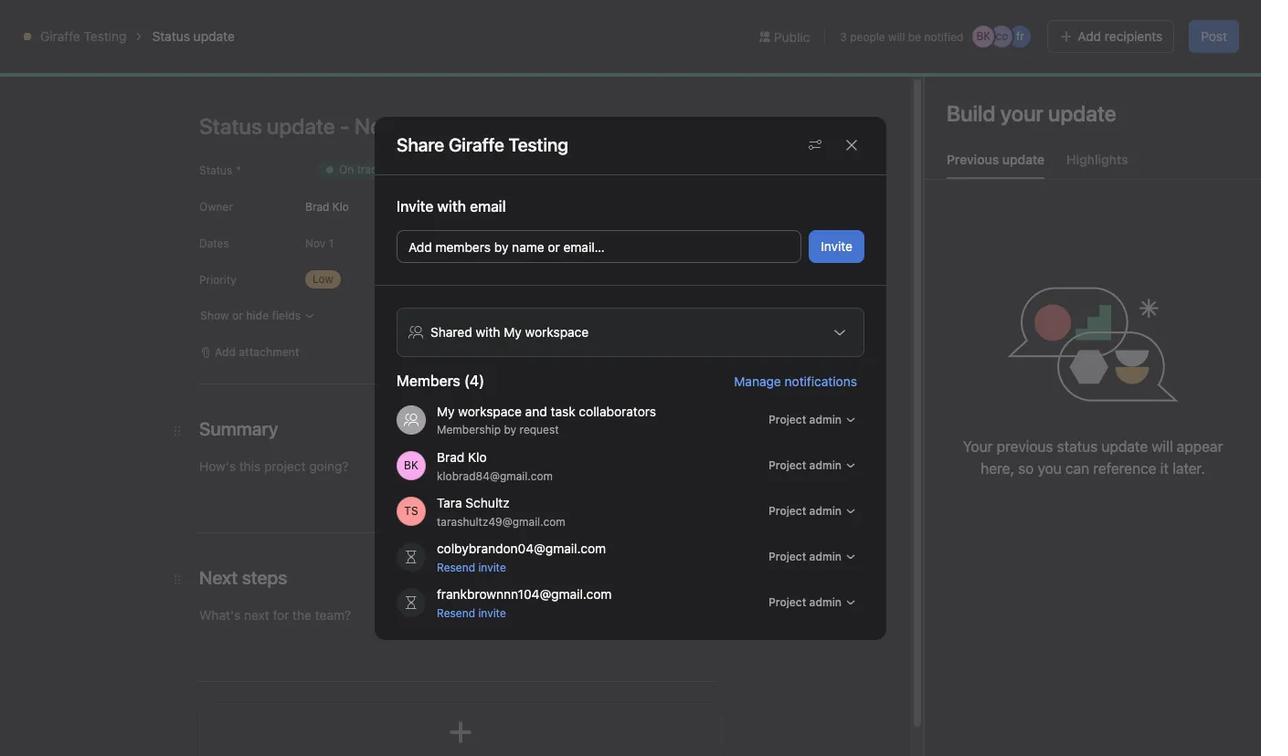 Task type: locate. For each thing, give the bounding box(es) containing it.
files link
[[722, 112, 764, 133]]

collaborators
[[579, 404, 656, 419]]

1 vertical spatial project admin button
[[761, 544, 865, 570]]

frankbrownnn104@gmail.com resend invite
[[437, 586, 612, 620]]

bk
[[977, 29, 991, 43], [404, 458, 419, 472]]

add for add members by name or email…
[[409, 239, 432, 255]]

Title of update text field
[[199, 106, 748, 146]]

will up it
[[1152, 439, 1173, 455]]

invite down colbybrandon04@gmail.com
[[478, 560, 506, 574]]

what's in my trial? button
[[985, 9, 1097, 35]]

1 horizontal spatial ts
[[1014, 83, 1028, 97]]

0 vertical spatial resend
[[437, 560, 475, 574]]

1 horizontal spatial update
[[1002, 152, 1045, 167]]

1 vertical spatial project admin button
[[761, 453, 865, 478]]

invite for colbybrandon04@gmail.com
[[478, 560, 506, 574]]

status for status *
[[199, 164, 232, 177]]

workspace
[[458, 404, 522, 419]]

this
[[778, 300, 808, 321]]

share
[[397, 134, 444, 155]]

ts button
[[990, 78, 1070, 103]]

0 vertical spatial update
[[193, 28, 235, 44]]

list box
[[415, 7, 854, 37]]

klo inside brad klo klobrad84@gmail.com
[[468, 449, 487, 464]]

update up reference
[[1102, 439, 1148, 455]]

add for add billing info
[[1116, 15, 1137, 28]]

2 vertical spatial will
[[1152, 439, 1173, 455]]

1 project admin button from the top
[[761, 407, 865, 433]]

invite button
[[809, 230, 865, 263]]

update
[[193, 28, 235, 44], [1002, 152, 1045, 167], [1102, 439, 1148, 455]]

2 vertical spatial project admin button
[[761, 590, 865, 616]]

schultz
[[466, 494, 510, 510]]

0 vertical spatial project admin button
[[761, 499, 865, 524]]

invite
[[478, 560, 506, 574], [478, 606, 506, 620]]

project admin button
[[761, 499, 865, 524], [761, 544, 865, 570]]

1 vertical spatial by
[[504, 423, 517, 436]]

add inside button
[[409, 239, 432, 255]]

2 horizontal spatial update
[[1102, 439, 1148, 455]]

resend down frankbrownnn104@gmail.com
[[437, 606, 475, 620]]

add members by name or email…
[[409, 239, 605, 255]]

0 horizontal spatial in
[[759, 300, 774, 321]]

update for status update
[[193, 28, 235, 44]]

2 horizontal spatial add
[[1116, 15, 1137, 28]]

in left this
[[759, 300, 774, 321]]

2 resend invite button from the top
[[437, 604, 506, 620]]

brad down membership
[[437, 449, 465, 464]]

1 vertical spatial invite
[[821, 238, 853, 254]]

invite for frankbrownnn104@gmail.com
[[478, 606, 506, 620]]

priority
[[199, 273, 236, 287]]

co
[[996, 29, 1008, 43]]

board
[[192, 114, 228, 130]]

info
[[1173, 15, 1193, 28]]

project admin button for brad klo
[[761, 453, 865, 478]]

colbybrandon04@gmail.com
[[437, 540, 606, 556]]

status left *
[[199, 164, 232, 177]]

1 vertical spatial in
[[759, 300, 774, 321]]

5 project admin from the top
[[769, 595, 842, 609]]

project permissions image
[[808, 138, 823, 153]]

bk down usersicon
[[404, 458, 419, 472]]

will down to
[[594, 325, 621, 346]]

5 admin from the top
[[809, 595, 842, 609]]

will inside all attachments to tasks & messages in this project will appear here.
[[594, 325, 621, 346]]

0 horizontal spatial will
[[594, 325, 621, 346]]

ts
[[1014, 83, 1028, 97], [404, 504, 418, 518]]

0 vertical spatial project admin button
[[761, 407, 865, 433]]

add recipients
[[1078, 28, 1163, 44]]

2 resend from the top
[[437, 606, 475, 620]]

messages link
[[624, 112, 700, 133]]

project admin button for tara schultz
[[761, 499, 865, 524]]

1 horizontal spatial add
[[1078, 28, 1102, 44]]

giraffe testing link
[[40, 28, 127, 44]]

0 vertical spatial invite
[[478, 560, 506, 574]]

my
[[1045, 15, 1060, 28]]

Section title text field
[[199, 417, 278, 442]]

1 project admin button from the top
[[761, 499, 865, 524]]

add for add recipients
[[1078, 28, 1102, 44]]

1 project admin from the top
[[769, 413, 842, 426]]

invite inside frankbrownnn104@gmail.com resend invite
[[478, 606, 506, 620]]

request
[[520, 423, 559, 436]]

1 vertical spatial resend
[[437, 606, 475, 620]]

shared with my workspace option group
[[397, 308, 865, 357]]

0 horizontal spatial klo
[[333, 200, 349, 213]]

resend inside colbybrandon04@gmail.com resend invite
[[437, 560, 475, 574]]

task
[[551, 404, 576, 419]]

2 project from the top
[[769, 458, 807, 472]]

brad
[[305, 200, 329, 213], [437, 449, 465, 464]]

project admin
[[769, 413, 842, 426], [769, 458, 842, 472], [769, 504, 842, 518], [769, 550, 842, 563], [769, 595, 842, 609]]

nov
[[305, 236, 326, 250]]

17
[[916, 21, 927, 35]]

in inside all attachments to tasks & messages in this project will appear here.
[[759, 300, 774, 321]]

update up board
[[193, 28, 235, 44]]

1 vertical spatial status
[[199, 164, 232, 177]]

notified
[[924, 30, 964, 43]]

project
[[532, 325, 590, 346]]

3 project admin from the top
[[769, 504, 842, 518]]

1 vertical spatial resend invite button
[[437, 604, 506, 620]]

previous
[[997, 439, 1053, 455]]

add billing info button
[[1108, 9, 1201, 35]]

will left the be
[[889, 30, 905, 43]]

by down workspace
[[504, 423, 517, 436]]

tara
[[437, 494, 462, 510]]

4 project admin from the top
[[769, 550, 842, 563]]

invite down frankbrownnn104@gmail.com
[[478, 606, 506, 620]]

2 vertical spatial update
[[1102, 439, 1148, 455]]

4 project from the top
[[769, 550, 807, 563]]

resend down tarashultz49@gmail.com
[[437, 560, 475, 574]]

manage notifications button
[[734, 373, 865, 388]]

Section title text field
[[199, 566, 287, 591]]

recipients
[[1105, 28, 1163, 44]]

resend invite button for colbybrandon04@gmail.com
[[437, 558, 506, 574]]

dates
[[199, 237, 229, 250]]

post button
[[1189, 20, 1239, 53]]

status right the testing at the left of the page
[[152, 28, 190, 44]]

1 admin from the top
[[809, 413, 842, 426]]

5 project from the top
[[769, 595, 807, 609]]

project for tara schultz
[[769, 504, 807, 518]]

board link
[[177, 112, 228, 133]]

3 project admin button from the top
[[761, 590, 865, 616]]

resend for frankbrownnn104@gmail.com
[[437, 606, 475, 620]]

will
[[889, 30, 905, 43], [594, 325, 621, 346], [1152, 439, 1173, 455]]

17 days left
[[916, 21, 974, 35]]

resend
[[437, 560, 475, 574], [437, 606, 475, 620]]

0 vertical spatial in
[[1033, 15, 1042, 28]]

1 vertical spatial ts
[[404, 504, 418, 518]]

1 vertical spatial bk
[[404, 458, 419, 472]]

1 resend from the top
[[437, 560, 475, 574]]

1 horizontal spatial will
[[889, 30, 905, 43]]

status
[[1057, 439, 1098, 455]]

with email
[[437, 198, 506, 214]]

with
[[476, 324, 500, 340]]

invite up project privacy dialog image
[[821, 238, 853, 254]]

email…
[[564, 239, 605, 255]]

status update
[[152, 28, 235, 44]]

klo up the klobrad84@gmail.com
[[468, 449, 487, 464]]

2 horizontal spatial will
[[1152, 439, 1173, 455]]

brad up nov
[[305, 200, 329, 213]]

1 vertical spatial invite
[[478, 606, 506, 620]]

tab list
[[925, 150, 1261, 180]]

1 vertical spatial brad
[[437, 449, 465, 464]]

be
[[908, 30, 921, 43]]

klo up 1
[[333, 200, 349, 213]]

1 vertical spatial will
[[594, 325, 621, 346]]

brad inside brad klo klobrad84@gmail.com
[[437, 449, 465, 464]]

bk left co
[[977, 29, 991, 43]]

1 horizontal spatial invite
[[821, 238, 853, 254]]

0 vertical spatial brad
[[305, 200, 329, 213]]

highlights
[[1067, 152, 1128, 167]]

0 vertical spatial invite
[[397, 198, 434, 214]]

0 vertical spatial resend invite button
[[437, 558, 506, 574]]

messages
[[639, 114, 700, 130]]

0 horizontal spatial status
[[152, 28, 190, 44]]

project privacy dialog image
[[833, 325, 847, 340]]

2 invite from the top
[[478, 606, 506, 620]]

resend invite button down colbybrandon04@gmail.com
[[437, 558, 506, 574]]

update down the build your update in the right top of the page
[[1002, 152, 1045, 167]]

project admin for frankbrownnn104@gmail.com
[[769, 595, 842, 609]]

3 admin from the top
[[809, 504, 842, 518]]

project for frankbrownnn104@gmail.com
[[769, 595, 807, 609]]

your previous status update will appear here, so you can reference it later.
[[963, 439, 1223, 477]]

my workspace and task collaborators membership by request
[[437, 404, 656, 436]]

invite left with email
[[397, 198, 434, 214]]

0 vertical spatial ts
[[1014, 83, 1028, 97]]

0 horizontal spatial brad
[[305, 200, 329, 213]]

ts left tara
[[404, 504, 418, 518]]

in left 'my'
[[1033, 15, 1042, 28]]

0 horizontal spatial ts
[[404, 504, 418, 518]]

project admin for tara schultz
[[769, 504, 842, 518]]

admin for brad klo
[[809, 458, 842, 472]]

0 horizontal spatial add
[[409, 239, 432, 255]]

0 vertical spatial status
[[152, 28, 190, 44]]

1 vertical spatial update
[[1002, 152, 1045, 167]]

ts up the build your update in the right top of the page
[[1014, 83, 1028, 97]]

giraffe testing
[[40, 28, 127, 44]]

0 horizontal spatial update
[[193, 28, 235, 44]]

1 horizontal spatial status
[[199, 164, 232, 177]]

remove from starred image
[[241, 70, 255, 85]]

1 invite from the top
[[478, 560, 506, 574]]

1 horizontal spatial brad
[[437, 449, 465, 464]]

brad klo
[[305, 200, 349, 213]]

0 vertical spatial klo
[[333, 200, 349, 213]]

3 people will be notified
[[840, 30, 964, 43]]

1 vertical spatial klo
[[468, 449, 487, 464]]

giraffe
[[40, 28, 80, 44]]

resend inside frankbrownnn104@gmail.com resend invite
[[437, 606, 475, 620]]

3 project from the top
[[769, 504, 807, 518]]

2 project admin from the top
[[769, 458, 842, 472]]

invite inside button
[[821, 238, 853, 254]]

by
[[494, 239, 509, 255], [504, 423, 517, 436]]

status for status update
[[152, 28, 190, 44]]

2 project admin button from the top
[[761, 453, 865, 478]]

project
[[769, 413, 807, 426], [769, 458, 807, 472], [769, 504, 807, 518], [769, 550, 807, 563], [769, 595, 807, 609]]

admin for tara schultz
[[809, 504, 842, 518]]

so
[[1018, 461, 1034, 477]]

1 horizontal spatial klo
[[468, 449, 487, 464]]

project admin for my workspace and task collaborators
[[769, 413, 842, 426]]

invite inside colbybrandon04@gmail.com resend invite
[[478, 560, 506, 574]]

timeline link
[[250, 112, 315, 133]]

1 project from the top
[[769, 413, 807, 426]]

share giraffe testing
[[397, 134, 569, 155]]

1 resend invite button from the top
[[437, 558, 506, 574]]

0 vertical spatial by
[[494, 239, 509, 255]]

4 admin from the top
[[809, 550, 842, 563]]

0 horizontal spatial bk
[[404, 458, 419, 472]]

build
[[947, 101, 996, 126]]

0 vertical spatial bk
[[977, 29, 991, 43]]

2 admin from the top
[[809, 458, 842, 472]]

in inside button
[[1033, 15, 1042, 28]]

2 project admin button from the top
[[761, 544, 865, 570]]

klo for brad klo klobrad84@gmail.com
[[468, 449, 487, 464]]

resend invite button down frankbrownnn104@gmail.com
[[437, 604, 506, 620]]

1 horizontal spatial in
[[1033, 15, 1042, 28]]

by left name
[[494, 239, 509, 255]]

calendar
[[352, 114, 406, 130]]

ts inside button
[[1014, 83, 1028, 97]]

admin for colbybrandon04@gmail.com
[[809, 550, 842, 563]]

all attachments to tasks & messages in this project will appear here.
[[453, 300, 808, 346]]

membership
[[437, 423, 501, 436]]

reference
[[1093, 461, 1157, 477]]

0 horizontal spatial invite
[[397, 198, 434, 214]]

None text field
[[77, 61, 206, 94]]



Task type: vqa. For each thing, say whether or not it's contained in the screenshot.
colbybrandon04@gmail.com's admin
yes



Task type: describe. For each thing, give the bounding box(es) containing it.
0 vertical spatial will
[[889, 30, 905, 43]]

tab list containing previous update
[[925, 150, 1261, 180]]

timeline
[[264, 114, 315, 130]]

close this dialog image
[[845, 138, 859, 153]]

resend for colbybrandon04@gmail.com
[[437, 560, 475, 574]]

*
[[236, 164, 241, 177]]

bk inside the share giraffe testing dialog
[[404, 458, 419, 472]]

by inside my workspace and task collaborators membership by request
[[504, 423, 517, 436]]

brad klo klobrad84@gmail.com
[[437, 449, 553, 483]]

and
[[525, 404, 547, 419]]

left
[[957, 21, 974, 35]]

fr
[[1016, 29, 1024, 43]]

frankbrownnn104@gmail.com
[[437, 586, 612, 601]]

gantt
[[823, 114, 856, 130]]

attachments
[[478, 300, 582, 321]]

admin for frankbrownnn104@gmail.com
[[809, 595, 842, 609]]

3
[[840, 30, 847, 43]]

post
[[1201, 28, 1228, 44]]

update for previous update
[[1002, 152, 1045, 167]]

all
[[453, 300, 474, 321]]

colbybrandon04@gmail.com resend invite
[[437, 540, 606, 574]]

will inside your previous status update will appear here, so you can reference it later.
[[1152, 439, 1173, 455]]

project for my workspace and task collaborators
[[769, 413, 807, 426]]

1
[[329, 236, 334, 250]]

invite for invite with email
[[397, 198, 434, 214]]

name
[[512, 239, 544, 255]]

dashboard link
[[522, 112, 602, 133]]

invite for invite
[[821, 238, 853, 254]]

workflow
[[443, 114, 500, 130]]

public
[[774, 29, 810, 44]]

days
[[930, 21, 954, 35]]

owner
[[199, 200, 233, 214]]

or
[[548, 239, 560, 255]]

appear here.
[[625, 325, 729, 346]]

project admin for brad klo
[[769, 458, 842, 472]]

by inside button
[[494, 239, 509, 255]]

invite with email
[[397, 198, 506, 214]]

your update
[[1001, 101, 1117, 126]]

project admin button for frankbrownnn104@gmail.com
[[761, 590, 865, 616]]

nov 1
[[305, 236, 334, 250]]

project for colbybrandon04@gmail.com
[[769, 550, 807, 563]]

to
[[586, 300, 602, 321]]

manage notifications
[[734, 373, 857, 388]]

build your update
[[947, 101, 1117, 126]]

members
[[436, 239, 491, 255]]

add report section image
[[446, 718, 475, 748]]

project admin button for my workspace and task collaborators
[[761, 407, 865, 433]]

project admin for colbybrandon04@gmail.com
[[769, 550, 842, 563]]

project admin button for colbybrandon04@gmail.com
[[761, 544, 865, 570]]

billing
[[1140, 15, 1170, 28]]

your
[[963, 439, 993, 455]]

workflow link
[[428, 112, 500, 133]]

shared with my workspace
[[431, 324, 589, 340]]

manage
[[734, 373, 781, 388]]

ribbon image
[[33, 67, 55, 89]]

can
[[1066, 461, 1090, 477]]

testing
[[84, 28, 127, 44]]

later.
[[1173, 461, 1205, 477]]

share giraffe testing dialog
[[375, 117, 887, 640]]

ts inside the share giraffe testing dialog
[[404, 504, 418, 518]]

notifications
[[785, 373, 857, 388]]

here,
[[981, 461, 1015, 477]]

1 horizontal spatial bk
[[977, 29, 991, 43]]

brad for brad klo
[[305, 200, 329, 213]]

messages
[[672, 300, 755, 321]]

my
[[437, 404, 455, 419]]

klo for brad klo
[[333, 200, 349, 213]]

trial?
[[1063, 15, 1089, 28]]

people
[[850, 30, 885, 43]]

add billing info
[[1116, 15, 1193, 28]]

admin for my workspace and task collaborators
[[809, 413, 842, 426]]

appear
[[1177, 439, 1223, 455]]

calendar link
[[337, 112, 406, 133]]

previous update
[[947, 152, 1045, 167]]

klobrad84@gmail.com
[[437, 469, 553, 483]]

resend invite button for frankbrownnn104@gmail.com
[[437, 604, 506, 620]]

add recipients button
[[1048, 20, 1175, 53]]

giraffe testing
[[449, 134, 569, 155]]

project for brad klo
[[769, 458, 807, 472]]

update inside your previous status update will appear here, so you can reference it later.
[[1102, 439, 1148, 455]]

dashboard
[[536, 114, 602, 130]]

it
[[1161, 461, 1169, 477]]

my workspace
[[504, 324, 589, 340]]

add members by name or email… button
[[397, 230, 802, 263]]

usersicon image
[[404, 413, 419, 427]]

brad for brad klo klobrad84@gmail.com
[[437, 449, 465, 464]]

you
[[1038, 461, 1062, 477]]



